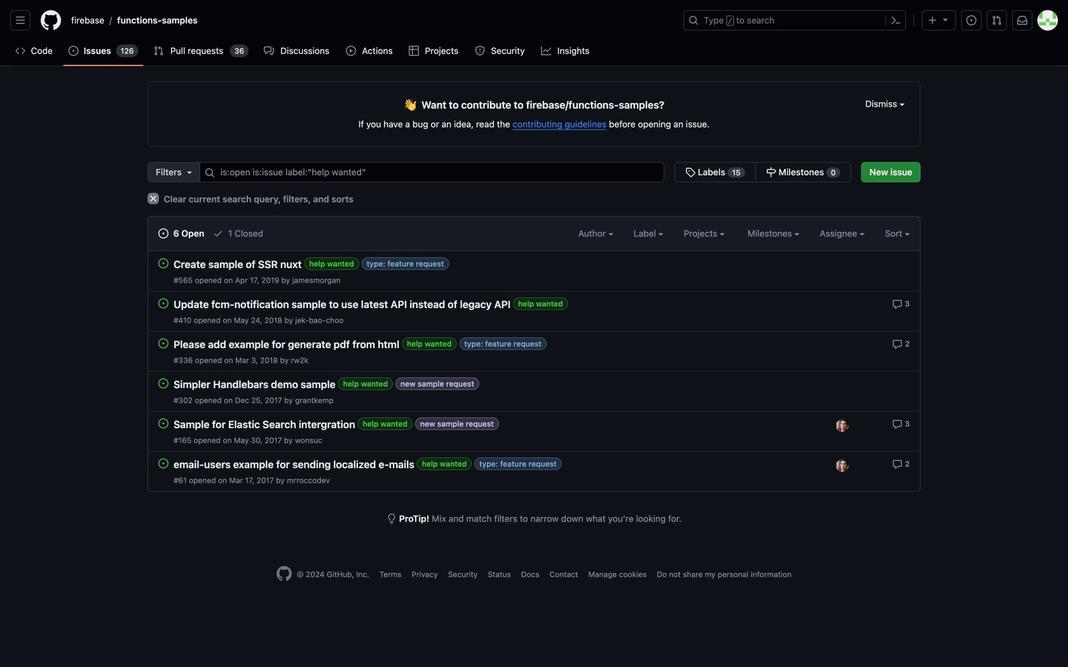 Task type: vqa. For each thing, say whether or not it's contained in the screenshot.
@OctoScripter image
no



Task type: locate. For each thing, give the bounding box(es) containing it.
plus image
[[928, 15, 938, 25]]

1 horizontal spatial issue opened image
[[967, 15, 977, 25]]

open issue element
[[158, 258, 169, 269], [158, 298, 169, 309], [158, 338, 169, 349], [158, 378, 169, 389], [158, 418, 169, 429], [158, 459, 169, 469]]

3 open issue image from the top
[[158, 459, 169, 469]]

homepage image
[[41, 10, 61, 31], [277, 567, 292, 582]]

1 vertical spatial issue opened image
[[158, 229, 169, 239]]

1 vertical spatial open issue image
[[158, 379, 169, 389]]

issue opened image left git pull request icon
[[967, 15, 977, 25]]

comment discussion image
[[264, 46, 274, 56]]

triangle down image right plus image
[[941, 14, 951, 24]]

comment image
[[893, 340, 903, 350], [893, 420, 903, 430]]

1 vertical spatial homepage image
[[277, 567, 292, 582]]

Search all issues text field
[[200, 162, 665, 183]]

list
[[66, 10, 676, 31]]

0 vertical spatial open issue image
[[158, 339, 169, 349]]

issue opened image down x image at left top
[[158, 229, 169, 239]]

2 open issue image from the top
[[158, 379, 169, 389]]

1 open issue element from the top
[[158, 258, 169, 269]]

triangle down image
[[941, 14, 951, 24], [184, 167, 194, 177]]

0 vertical spatial issue opened image
[[967, 15, 977, 25]]

open issue image
[[158, 259, 169, 269], [158, 299, 169, 309], [158, 419, 169, 429]]

2 comment image from the top
[[893, 460, 903, 470]]

git pull request image
[[992, 15, 1002, 25]]

2 vertical spatial open issue image
[[158, 459, 169, 469]]

shield image
[[475, 46, 485, 56]]

2 vertical spatial open issue image
[[158, 419, 169, 429]]

table image
[[409, 46, 419, 56]]

1 vertical spatial triangle down image
[[184, 167, 194, 177]]

1 vertical spatial comment image
[[893, 420, 903, 430]]

0 vertical spatial open issue image
[[158, 259, 169, 269]]

2 open issue element from the top
[[158, 298, 169, 309]]

3 open issue element from the top
[[158, 338, 169, 349]]

0 vertical spatial triangle down image
[[941, 14, 951, 24]]

triangle down image left search image
[[184, 167, 194, 177]]

1 vertical spatial open issue image
[[158, 299, 169, 309]]

0 vertical spatial comment image
[[893, 340, 903, 350]]

label image
[[659, 233, 664, 236]]

1 comment image from the top
[[893, 299, 903, 310]]

issue element
[[675, 162, 851, 183]]

0 vertical spatial comment image
[[893, 299, 903, 310]]

graph image
[[541, 46, 551, 56]]

open issue image for first open issue 'element' from the bottom of the page
[[158, 459, 169, 469]]

2 comment image from the top
[[893, 420, 903, 430]]

None search field
[[148, 162, 851, 183]]

@nicolasgarnier image
[[836, 420, 849, 432]]

1 horizontal spatial triangle down image
[[941, 14, 951, 24]]

code image
[[15, 46, 25, 56]]

6 open issue element from the top
[[158, 459, 169, 469]]

open issue image for 4th open issue 'element'
[[158, 379, 169, 389]]

comment image
[[893, 299, 903, 310], [893, 460, 903, 470]]

issue opened image
[[967, 15, 977, 25], [158, 229, 169, 239]]

0 horizontal spatial issue opened image
[[158, 229, 169, 239]]

1 open issue image from the top
[[158, 339, 169, 349]]

1 comment image from the top
[[893, 340, 903, 350]]

light bulb image
[[387, 514, 397, 524]]

0 vertical spatial homepage image
[[41, 10, 61, 31]]

open issue image for 3rd open issue 'element' from the top
[[158, 339, 169, 349]]

@nicolasgarnier image
[[836, 460, 849, 473]]

open issue image
[[158, 339, 169, 349], [158, 379, 169, 389], [158, 459, 169, 469]]

1 vertical spatial comment image
[[893, 460, 903, 470]]

author image
[[608, 233, 614, 236]]

check image
[[213, 229, 223, 239]]

1 horizontal spatial homepage image
[[277, 567, 292, 582]]



Task type: describe. For each thing, give the bounding box(es) containing it.
5 open issue element from the top
[[158, 418, 169, 429]]

issue opened image
[[68, 46, 78, 56]]

4 open issue element from the top
[[158, 378, 169, 389]]

play image
[[346, 46, 356, 56]]

git pull request image
[[154, 46, 164, 56]]

notifications image
[[1018, 15, 1028, 25]]

Issues search field
[[200, 162, 665, 183]]

3 open issue image from the top
[[158, 419, 169, 429]]

x image
[[148, 193, 159, 204]]

tag image
[[686, 167, 696, 177]]

1 open issue image from the top
[[158, 259, 169, 269]]

assignees image
[[860, 233, 865, 236]]

0 horizontal spatial triangle down image
[[184, 167, 194, 177]]

0 horizontal spatial homepage image
[[41, 10, 61, 31]]

2 open issue image from the top
[[158, 299, 169, 309]]

milestone image
[[766, 167, 777, 177]]

search image
[[205, 168, 215, 178]]

command palette image
[[891, 15, 901, 25]]



